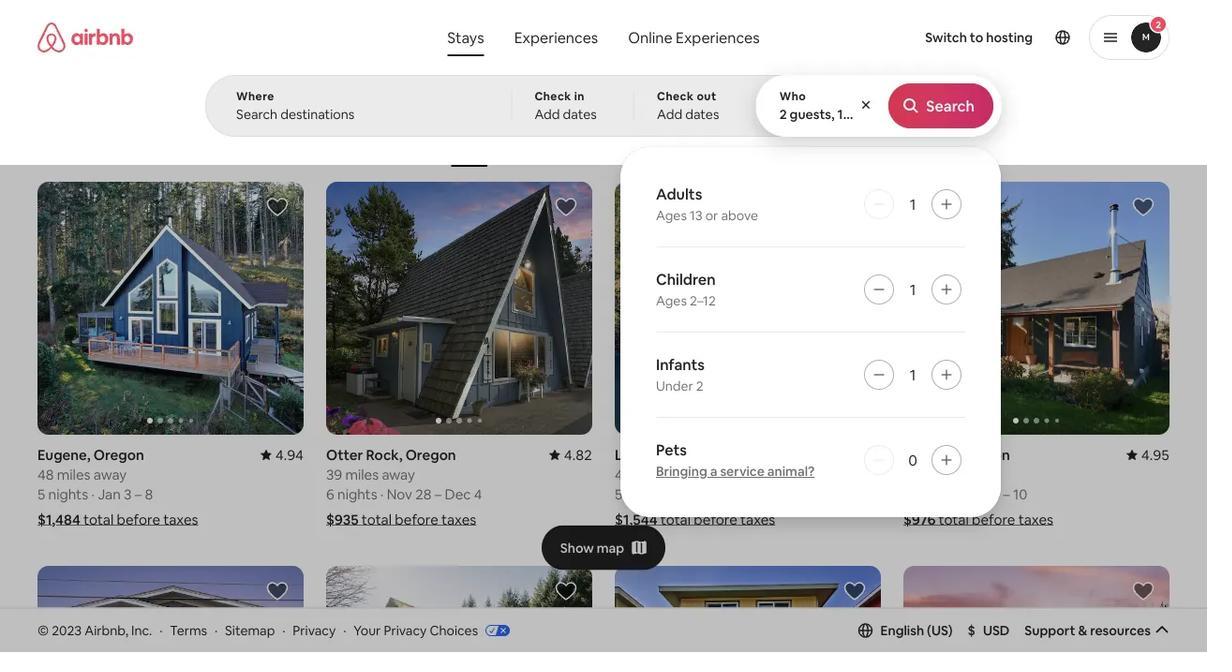 Task type: vqa. For each thing, say whether or not it's contained in the screenshot.
Only inside Mon, Dec 11 12:00 AM–1:00 AM (EST) Private groups only
no



Task type: locate. For each thing, give the bounding box(es) containing it.
total right $1,544
[[661, 510, 691, 529]]

· left privacy link
[[282, 622, 286, 639]]

add to wishlist: eugene, oregon image
[[266, 196, 289, 218], [1133, 196, 1155, 218]]

1 vertical spatial ages
[[656, 293, 687, 309]]

privacy left the your
[[293, 622, 336, 639]]

miles right 48
[[57, 465, 90, 484]]

oregon inside otter rock, oregon 39 miles away 6 nights · nov 28 – dec 4 $935 total before taxes
[[406, 446, 456, 464]]

dates down 'out'
[[686, 106, 720, 123]]

4 away from the left
[[960, 465, 993, 484]]

show
[[561, 540, 594, 557]]

children
[[656, 270, 716, 289]]

show map button
[[542, 526, 666, 571]]

2 privacy from the left
[[384, 622, 427, 639]]

1 privacy from the left
[[293, 622, 336, 639]]

add for check out add dates
[[657, 106, 683, 123]]

total right display
[[1019, 123, 1044, 137]]

0 horizontal spatial eugene,
[[38, 446, 91, 464]]

2 horizontal spatial 5
[[993, 485, 1000, 503]]

1 horizontal spatial –
[[435, 485, 442, 503]]

taxes inside button
[[1084, 123, 1113, 137]]

5 inside 'eugene, oregon 43 miles away nov 5 – 10 $976 total before taxes'
[[993, 485, 1000, 503]]

1 horizontal spatial eugene,
[[904, 446, 957, 464]]

2 eugene, from the left
[[904, 446, 957, 464]]

ages
[[656, 207, 687, 224], [656, 293, 687, 309]]

support & resources button
[[1025, 622, 1170, 639]]

1 miles from the left
[[57, 465, 90, 484]]

check inside check in add dates
[[535, 89, 572, 104]]

2 vertical spatial 2
[[697, 378, 704, 395]]

0 vertical spatial 2
[[1156, 18, 1162, 30]]

total right $935
[[362, 510, 392, 529]]

check
[[535, 89, 572, 104], [657, 89, 694, 104]]

away inside otter rock, oregon 39 miles away 6 nights · nov 28 – dec 4 $935 total before taxes
[[382, 465, 415, 484]]

© 2023 airbnb, inc. ·
[[38, 622, 163, 639]]

1 oregon from the left
[[94, 446, 144, 464]]

1 experiences from the left
[[514, 28, 598, 47]]

where
[[236, 89, 275, 104]]

none search field containing stays
[[205, 0, 1002, 518]]

4.82
[[564, 446, 593, 464]]

nights inside otter rock, oregon 39 miles away 6 nights · nov 28 – dec 4 $935 total before taxes
[[338, 485, 377, 503]]

dates inside check in add dates
[[563, 106, 597, 123]]

2 5 from the left
[[615, 485, 623, 503]]

eugene, inside 'eugene, oregon 43 miles away nov 5 – 10 $976 total before taxes'
[[904, 446, 957, 464]]

1 nights from the left
[[48, 485, 88, 503]]

2 nights from the left
[[338, 485, 377, 503]]

1 horizontal spatial add to wishlist: eugene, oregon image
[[1133, 196, 1155, 218]]

airbnb,
[[85, 622, 128, 639]]

$1,544
[[615, 510, 658, 529]]

inc.
[[131, 622, 152, 639]]

to
[[970, 29, 984, 46]]

guests,
[[790, 106, 835, 123]]

5 down 40
[[615, 485, 623, 503]]

1 vertical spatial 2
[[780, 106, 787, 123]]

(us)
[[927, 622, 953, 639]]

2 horizontal spatial –
[[1004, 485, 1011, 503]]

map
[[597, 540, 625, 557]]

terms
[[170, 622, 207, 639]]

otter rock, oregon 39 miles away 6 nights · nov 28 – dec 4 $935 total before taxes
[[326, 446, 482, 529]]

miles inside otter rock, oregon 39 miles away 6 nights · nov 28 – dec 4 $935 total before taxes
[[345, 465, 379, 484]]

add to wishlist: eugene, oregon image for 4.95
[[1133, 196, 1155, 218]]

1 horizontal spatial nights
[[338, 485, 377, 503]]

group containing amazing views
[[38, 94, 872, 167]]

5 left 10
[[993, 485, 1000, 503]]

add up views at the right of the page
[[657, 106, 683, 123]]

bringing
[[656, 463, 708, 480]]

3 nights from the left
[[626, 485, 666, 503]]

away right 43
[[960, 465, 993, 484]]

before down "a"
[[694, 510, 738, 529]]

1 horizontal spatial add
[[657, 106, 683, 123]]

miles
[[57, 465, 90, 484], [345, 465, 379, 484], [635, 465, 668, 484], [923, 465, 957, 484]]

away
[[93, 465, 127, 484], [382, 465, 415, 484], [671, 465, 705, 484], [960, 465, 993, 484]]

cabins
[[451, 139, 488, 153]]

1 – from the left
[[135, 485, 142, 503]]

0 horizontal spatial add to wishlist: eugene, oregon image
[[266, 196, 289, 218]]

before down 10
[[972, 510, 1016, 529]]

2 add to wishlist: eugene, oregon image from the left
[[1133, 196, 1155, 218]]

before inside lincoln city, oregon 40 miles away 5 nights $1,544 total before taxes
[[694, 510, 738, 529]]

4 miles from the left
[[923, 465, 957, 484]]

add inside check in add dates
[[535, 106, 560, 123]]

nov left 10
[[964, 485, 990, 503]]

add to wishlist: eugene, oregon image for 4.94
[[266, 196, 289, 218]]

2 horizontal spatial 2
[[1156, 18, 1162, 30]]

in
[[575, 89, 585, 104]]

off-the-grid
[[718, 139, 782, 153]]

add to wishlist: lincoln city, oregon image
[[844, 196, 866, 218], [266, 580, 289, 603]]

2 miles from the left
[[345, 465, 379, 484]]

check left 'out'
[[657, 89, 694, 104]]

None search field
[[205, 0, 1002, 518]]

pets
[[656, 440, 687, 459]]

$ usd
[[968, 622, 1010, 639]]

miles right 43
[[923, 465, 957, 484]]

dates for check in add dates
[[563, 106, 597, 123]]

2 nov from the left
[[964, 485, 990, 503]]

0 horizontal spatial add
[[535, 106, 560, 123]]

adults ages 13 or above
[[656, 184, 759, 224]]

before inside otter rock, oregon 39 miles away 6 nights · nov 28 – dec 4 $935 total before taxes
[[395, 510, 439, 529]]

2 ages from the top
[[656, 293, 687, 309]]

taxes inside 'eugene, oregon 43 miles away nov 5 – 10 $976 total before taxes'
[[1019, 510, 1054, 529]]

1 vertical spatial add to wishlist: lincoln city, oregon image
[[266, 580, 289, 603]]

privacy link
[[293, 622, 336, 639]]

1 horizontal spatial experiences
[[676, 28, 760, 47]]

4.82 out of 5 average rating image
[[549, 446, 593, 464]]

nov left 28
[[387, 485, 413, 503]]

dates
[[563, 106, 597, 123], [686, 106, 720, 123]]

2 away from the left
[[382, 465, 415, 484]]

0 horizontal spatial nov
[[387, 485, 413, 503]]

– left 10
[[1004, 485, 1011, 503]]

$
[[968, 622, 976, 639]]

infants
[[656, 355, 705, 374]]

display total before taxes
[[978, 123, 1113, 137]]

2 dates from the left
[[686, 106, 720, 123]]

lincoln city, oregon 40 miles away 5 nights $1,544 total before taxes
[[615, 446, 776, 529]]

add
[[535, 106, 560, 123], [657, 106, 683, 123]]

beachfront
[[189, 139, 248, 153]]

total down jan
[[84, 510, 114, 529]]

5
[[38, 485, 45, 503], [615, 485, 623, 503], [993, 485, 1000, 503]]

2 button
[[1090, 15, 1170, 60]]

miles down the otter in the bottom of the page
[[345, 465, 379, 484]]

nov
[[387, 485, 413, 503], [964, 485, 990, 503]]

4.94
[[275, 446, 304, 464]]

3 – from the left
[[1004, 485, 1011, 503]]

1 horizontal spatial check
[[657, 89, 694, 104]]

eugene, for 48
[[38, 446, 91, 464]]

rooms
[[369, 139, 405, 153]]

hosting
[[987, 29, 1033, 46]]

privacy right the your
[[384, 622, 427, 639]]

add to wishlist: newberg, oregon image
[[555, 580, 578, 603]]

1 horizontal spatial privacy
[[384, 622, 427, 639]]

resources
[[1091, 622, 1151, 639]]

1 5 from the left
[[38, 485, 45, 503]]

1 ages from the top
[[656, 207, 687, 224]]

10
[[1014, 485, 1028, 503]]

miles inside eugene, oregon 48 miles away 5 nights · jan 3 – 8 $1,484 total before taxes
[[57, 465, 90, 484]]

2 oregon from the left
[[406, 446, 456, 464]]

infant
[[846, 106, 882, 123]]

dates inside the 'check out add dates'
[[686, 106, 720, 123]]

ages inside adults ages 13 or above
[[656, 207, 687, 224]]

– right 28
[[435, 485, 442, 503]]

add for check in add dates
[[535, 106, 560, 123]]

miles inside lincoln city, oregon 40 miles away 5 nights $1,544 total before taxes
[[635, 465, 668, 484]]

experiences up 'out'
[[676, 28, 760, 47]]

eugene, up 43
[[904, 446, 957, 464]]

eugene, up 48
[[38, 446, 91, 464]]

total inside 'eugene, oregon 43 miles away nov 5 – 10 $976 total before taxes'
[[939, 510, 969, 529]]

5 for 40 miles away
[[615, 485, 623, 503]]

· down rock,
[[381, 485, 384, 503]]

group
[[38, 94, 872, 167], [38, 182, 304, 435], [326, 182, 593, 435], [615, 182, 881, 435], [904, 182, 1170, 435], [38, 566, 304, 654], [326, 566, 593, 654], [615, 566, 881, 654], [904, 566, 1170, 654]]

0 horizontal spatial check
[[535, 89, 572, 104]]

display total before taxes switch
[[1121, 119, 1154, 142]]

before down 28
[[395, 510, 439, 529]]

0 horizontal spatial experiences
[[514, 28, 598, 47]]

0 horizontal spatial nights
[[48, 485, 88, 503]]

0 horizontal spatial 5
[[38, 485, 45, 503]]

nights up "$1,484"
[[48, 485, 88, 503]]

·
[[91, 485, 95, 503], [381, 485, 384, 503], [160, 622, 163, 639], [215, 622, 218, 639], [282, 622, 286, 639], [343, 622, 346, 639]]

1 dates from the left
[[563, 106, 597, 123]]

total inside eugene, oregon 48 miles away 5 nights · jan 3 – 8 $1,484 total before taxes
[[84, 510, 114, 529]]

1 horizontal spatial 2
[[780, 106, 787, 123]]

ages inside 'children ages 2–12'
[[656, 293, 687, 309]]

add to wishlist: otter rock, oregon image
[[555, 196, 578, 218]]

5 inside lincoln city, oregon 40 miles away 5 nights $1,544 total before taxes
[[615, 485, 623, 503]]

2 horizontal spatial nights
[[626, 485, 666, 503]]

your
[[354, 622, 381, 639]]

terms · sitemap · privacy ·
[[170, 622, 346, 639]]

profile element
[[791, 0, 1170, 75]]

3 miles from the left
[[635, 465, 668, 484]]

48
[[38, 465, 54, 484]]

animal?
[[768, 463, 815, 480]]

· inside eugene, oregon 48 miles away 5 nights · jan 3 – 8 $1,484 total before taxes
[[91, 485, 95, 503]]

nights up $1,544
[[626, 485, 666, 503]]

0 horizontal spatial add to wishlist: lincoln city, oregon image
[[266, 580, 289, 603]]

0 horizontal spatial dates
[[563, 106, 597, 123]]

total right $976
[[939, 510, 969, 529]]

add to wishlist: eugene, oregon image down 'tropical'
[[266, 196, 289, 218]]

amazing
[[608, 139, 655, 153]]

add to wishlist: lincoln city, oregon image down homes
[[844, 196, 866, 218]]

nights inside lincoln city, oregon 40 miles away 5 nights $1,544 total before taxes
[[626, 485, 666, 503]]

1 for adults
[[910, 195, 916, 214]]

1 eugene, from the left
[[38, 446, 91, 464]]

check for check in add dates
[[535, 89, 572, 104]]

check inside the 'check out add dates'
[[657, 89, 694, 104]]

1 add to wishlist: eugene, oregon image from the left
[[266, 196, 289, 218]]

1 away from the left
[[93, 465, 127, 484]]

1 add from the left
[[535, 106, 560, 123]]

· left jan
[[91, 485, 95, 503]]

otter
[[326, 446, 363, 464]]

experiences
[[514, 28, 598, 47], [676, 28, 760, 47]]

$976
[[904, 510, 936, 529]]

1 horizontal spatial dates
[[686, 106, 720, 123]]

1 horizontal spatial nov
[[964, 485, 990, 503]]

add to wishlist: lincoln city, oregon image up "terms · sitemap · privacy ·"
[[266, 580, 289, 603]]

nights right 6
[[338, 485, 377, 503]]

oregon
[[94, 446, 144, 464], [406, 446, 456, 464], [698, 446, 749, 464], [960, 446, 1011, 464]]

eugene, inside eugene, oregon 48 miles away 5 nights · jan 3 – 8 $1,484 total before taxes
[[38, 446, 91, 464]]

away up jan
[[93, 465, 127, 484]]

3 5 from the left
[[993, 485, 1000, 503]]

oregon inside eugene, oregon 48 miles away 5 nights · jan 3 – 8 $1,484 total before taxes
[[94, 446, 144, 464]]

children ages 2–12
[[656, 270, 716, 309]]

miles inside 'eugene, oregon 43 miles away nov 5 – 10 $976 total before taxes'
[[923, 465, 957, 484]]

5 inside eugene, oregon 48 miles away 5 nights · jan 3 – 8 $1,484 total before taxes
[[38, 485, 45, 503]]

4 oregon from the left
[[960, 446, 1011, 464]]

who 2 guests, 1 infant
[[780, 89, 882, 123]]

add up mansions
[[535, 106, 560, 123]]

– right 3
[[135, 485, 142, 503]]

1 horizontal spatial add to wishlist: lincoln city, oregon image
[[844, 196, 866, 218]]

online
[[628, 28, 673, 47]]

nights inside eugene, oregon 48 miles away 5 nights · jan 3 – 8 $1,484 total before taxes
[[48, 485, 88, 503]]

pets bringing a service animal?
[[656, 440, 815, 480]]

oregon inside 'eugene, oregon 43 miles away nov 5 – 10 $976 total before taxes'
[[960, 446, 1011, 464]]

0 horizontal spatial –
[[135, 485, 142, 503]]

away down city,
[[671, 465, 705, 484]]

check left in on the top left of page
[[535, 89, 572, 104]]

add to wishlist: pacific city, oregon image
[[1133, 580, 1155, 603]]

3 away from the left
[[671, 465, 705, 484]]

before down 8
[[117, 510, 160, 529]]

4
[[474, 485, 482, 503]]

5 down 48
[[38, 485, 45, 503]]

experiences up in on the top left of page
[[514, 28, 598, 47]]

1 check from the left
[[535, 89, 572, 104]]

$1,484
[[38, 510, 81, 529]]

miles down lincoln
[[635, 465, 668, 484]]

2 check from the left
[[657, 89, 694, 104]]

– inside otter rock, oregon 39 miles away 6 nights · nov 28 – dec 4 $935 total before taxes
[[435, 485, 442, 503]]

before inside eugene, oregon 48 miles away 5 nights · jan 3 – 8 $1,484 total before taxes
[[117, 510, 160, 529]]

0 vertical spatial add to wishlist: lincoln city, oregon image
[[844, 196, 866, 218]]

2 add from the left
[[657, 106, 683, 123]]

3 oregon from the left
[[698, 446, 749, 464]]

add inside the 'check out add dates'
[[657, 106, 683, 123]]

0 horizontal spatial privacy
[[293, 622, 336, 639]]

2 – from the left
[[435, 485, 442, 503]]

eugene,
[[38, 446, 91, 464], [904, 446, 957, 464]]

1 nov from the left
[[387, 485, 413, 503]]

1 horizontal spatial 5
[[615, 485, 623, 503]]

eugene, for 43
[[904, 446, 957, 464]]

dates down in on the top left of page
[[563, 106, 597, 123]]

add to wishlist: eugene, oregon image down the display total before taxes switch
[[1133, 196, 1155, 218]]

0 vertical spatial ages
[[656, 207, 687, 224]]

2 inside who 2 guests, 1 infant
[[780, 106, 787, 123]]

ages down adults at the top of the page
[[656, 207, 687, 224]]

usd
[[984, 622, 1010, 639]]

0 horizontal spatial 2
[[697, 378, 704, 395]]

total inside otter rock, oregon 39 miles away 6 nights · nov 28 – dec 4 $935 total before taxes
[[362, 510, 392, 529]]

nights for 6
[[338, 485, 377, 503]]

away down rock,
[[382, 465, 415, 484]]

3
[[124, 485, 132, 503]]

ages down children
[[656, 293, 687, 309]]

before right display
[[1046, 123, 1082, 137]]

show map
[[561, 540, 625, 557]]

support & resources
[[1025, 622, 1151, 639]]



Task type: describe. For each thing, give the bounding box(es) containing it.
39
[[326, 465, 342, 484]]

– inside eugene, oregon 48 miles away 5 nights · jan 3 – 8 $1,484 total before taxes
[[135, 485, 142, 503]]

display total before taxes button
[[962, 108, 1170, 153]]

adults
[[656, 184, 703, 203]]

28
[[416, 485, 432, 503]]

experiences button
[[499, 19, 613, 56]]

infants under 2
[[656, 355, 705, 395]]

2023
[[52, 622, 82, 639]]

off-
[[718, 139, 739, 153]]

1 for infants
[[910, 365, 916, 384]]

switch
[[926, 29, 968, 46]]

dates for check out add dates
[[686, 106, 720, 123]]

nov inside otter rock, oregon 39 miles away 6 nights · nov 28 – dec 4 $935 total before taxes
[[387, 485, 413, 503]]

mansions
[[527, 139, 577, 153]]

away inside lincoln city, oregon 40 miles away 5 nights $1,544 total before taxes
[[671, 465, 705, 484]]

eugene, oregon 48 miles away 5 nights · jan 3 – 8 $1,484 total before taxes
[[38, 446, 198, 529]]

away inside 'eugene, oregon 43 miles away nov 5 – 10 $976 total before taxes'
[[960, 465, 993, 484]]

tiny
[[812, 139, 834, 153]]

tiny homes
[[812, 139, 872, 153]]

oregon inside lincoln city, oregon 40 miles away 5 nights $1,544 total before taxes
[[698, 446, 749, 464]]

&
[[1079, 622, 1088, 639]]

jan
[[98, 485, 121, 503]]

13
[[690, 207, 703, 224]]

english (us)
[[881, 622, 953, 639]]

43
[[904, 465, 920, 484]]

Where field
[[236, 106, 481, 123]]

your privacy choices
[[354, 622, 478, 639]]

english (us) button
[[858, 622, 953, 639]]

grid
[[761, 139, 782, 153]]

· inside otter rock, oregon 39 miles away 6 nights · nov 28 – dec 4 $935 total before taxes
[[381, 485, 384, 503]]

4.94 out of 5 average rating image
[[260, 446, 304, 464]]

add to wishlist: waldport, oregon image
[[844, 580, 866, 603]]

online experiences link
[[613, 19, 775, 56]]

4.95
[[1142, 446, 1170, 464]]

terms link
[[170, 622, 207, 639]]

4.95 out of 5 average rating image
[[1127, 446, 1170, 464]]

bringing a service animal? button
[[656, 463, 815, 480]]

· right terms
[[215, 622, 218, 639]]

dec
[[445, 485, 471, 503]]

$935
[[326, 510, 359, 529]]

stays tab panel
[[205, 75, 1002, 518]]

· right inc.
[[160, 622, 163, 639]]

or
[[706, 207, 719, 224]]

homes
[[837, 139, 872, 153]]

1 for children
[[910, 280, 916, 299]]

2 inside dropdown button
[[1156, 18, 1162, 30]]

before inside display total before taxes button
[[1046, 123, 1082, 137]]

sitemap
[[225, 622, 275, 639]]

tropical
[[283, 139, 326, 153]]

out
[[697, 89, 717, 104]]

under
[[656, 378, 694, 395]]

8
[[145, 485, 153, 503]]

switch to hosting link
[[914, 18, 1045, 57]]

2 experiences from the left
[[676, 28, 760, 47]]

english
[[881, 622, 925, 639]]

ages for adults
[[656, 207, 687, 224]]

· left the your
[[343, 622, 346, 639]]

2 inside infants under 2
[[697, 378, 704, 395]]

eugene, oregon 43 miles away nov 5 – 10 $976 total before taxes
[[904, 446, 1054, 529]]

stays
[[448, 28, 484, 47]]

2–12
[[690, 293, 716, 309]]

above
[[721, 207, 759, 224]]

stays button
[[433, 19, 499, 56]]

40
[[615, 465, 632, 484]]

total inside button
[[1019, 123, 1044, 137]]

display
[[978, 123, 1016, 137]]

lincoln
[[615, 446, 662, 464]]

before inside 'eugene, oregon 43 miles away nov 5 – 10 $976 total before taxes'
[[972, 510, 1016, 529]]

privacy inside "your privacy choices" link
[[384, 622, 427, 639]]

sitemap link
[[225, 622, 275, 639]]

nov inside 'eugene, oregon 43 miles away nov 5 – 10 $976 total before taxes'
[[964, 485, 990, 503]]

0
[[909, 451, 918, 470]]

check in add dates
[[535, 89, 597, 123]]

1 inside who 2 guests, 1 infant
[[838, 106, 844, 123]]

total inside lincoln city, oregon 40 miles away 5 nights $1,544 total before taxes
[[661, 510, 691, 529]]

your privacy choices link
[[354, 622, 510, 640]]

check for check out add dates
[[657, 89, 694, 104]]

online experiences
[[628, 28, 760, 47]]

what can we help you find? tab list
[[433, 19, 613, 56]]

– inside 'eugene, oregon 43 miles away nov 5 – 10 $976 total before taxes'
[[1004, 485, 1011, 503]]

amazing views
[[608, 139, 688, 153]]

a
[[710, 463, 718, 480]]

taxes inside otter rock, oregon 39 miles away 6 nights · nov 28 – dec 4 $935 total before taxes
[[442, 510, 477, 529]]

taxes inside lincoln city, oregon 40 miles away 5 nights $1,544 total before taxes
[[741, 510, 776, 529]]

city,
[[665, 446, 695, 464]]

ages for children
[[656, 293, 687, 309]]

the-
[[739, 139, 761, 153]]

6
[[326, 485, 335, 503]]

experiences inside button
[[514, 28, 598, 47]]

©
[[38, 622, 49, 639]]

nights for 5
[[626, 485, 666, 503]]

away inside eugene, oregon 48 miles away 5 nights · jan 3 – 8 $1,484 total before taxes
[[93, 465, 127, 484]]

rock,
[[366, 446, 403, 464]]

4.88 out of 5 average rating image
[[838, 446, 881, 464]]

taxes inside eugene, oregon 48 miles away 5 nights · jan 3 – 8 $1,484 total before taxes
[[163, 510, 198, 529]]

5 for 43 miles away
[[993, 485, 1000, 503]]

check out add dates
[[657, 89, 720, 123]]

service
[[721, 463, 765, 480]]

switch to hosting
[[926, 29, 1033, 46]]



